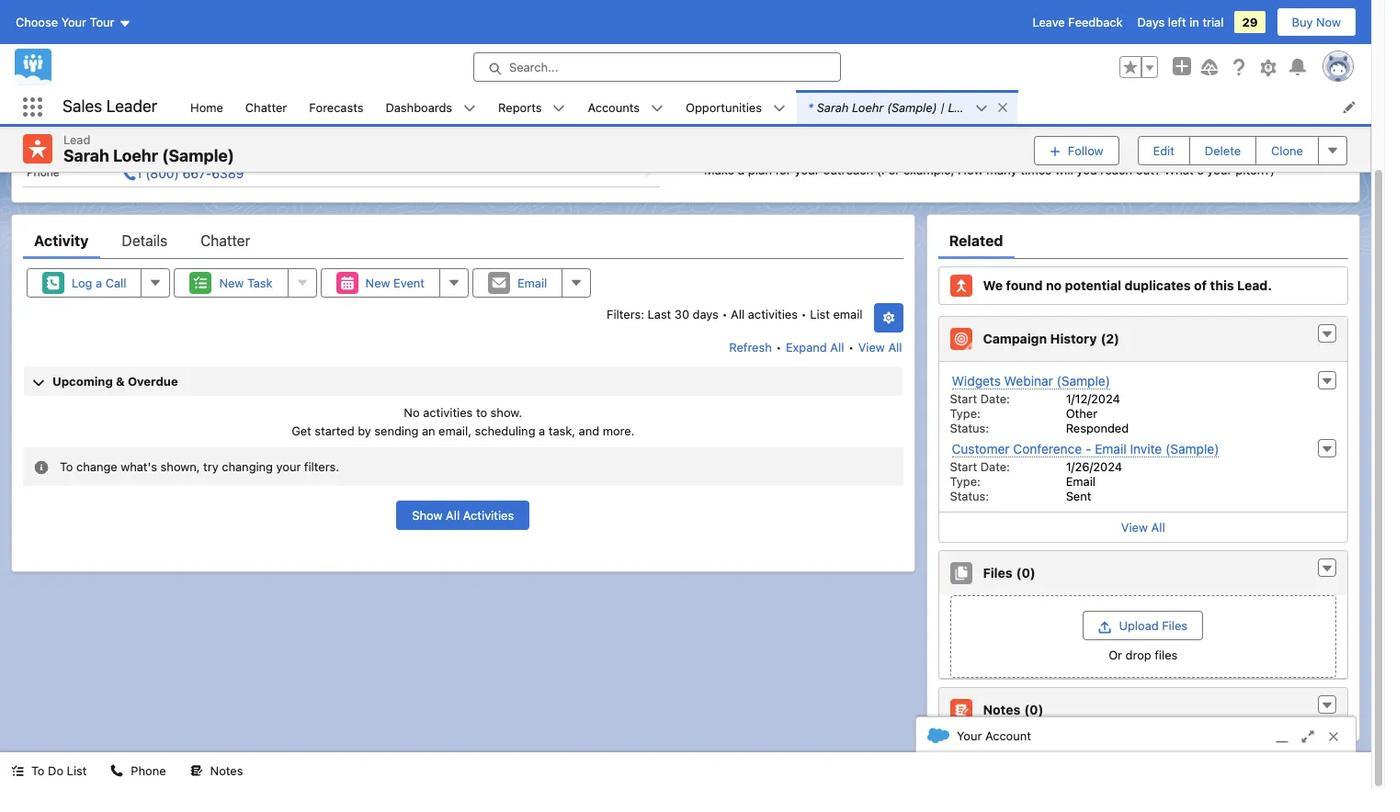 Task type: vqa. For each thing, say whether or not it's contained in the screenshot.
*
yes



Task type: locate. For each thing, give the bounding box(es) containing it.
duplicates
[[1125, 278, 1191, 294]]

lead
[[948, 100, 975, 114], [63, 132, 90, 147]]

1 vertical spatial your
[[957, 729, 982, 744]]

reports
[[498, 100, 542, 114]]

tab list containing activity
[[23, 223, 903, 259]]

view all link down the sent
[[939, 512, 1348, 543]]

0 vertical spatial text default image
[[1321, 329, 1334, 342]]

1 horizontal spatial view
[[1122, 521, 1148, 535]]

0 vertical spatial files
[[983, 566, 1013, 581]]

status: up customer
[[950, 421, 989, 436]]

new left "task"
[[219, 276, 244, 291]]

your left 'filters.' on the bottom of the page
[[276, 460, 301, 474]]

a inside log a call button
[[96, 276, 102, 291]]

phone left notes button
[[131, 764, 166, 779]]

edit left guidance
[[649, 77, 671, 90]]

start for customer conference - email invite (sample)
[[950, 460, 977, 475]]

1 date: from the top
[[981, 392, 1010, 407]]

0 horizontal spatial phone
[[27, 166, 59, 179]]

0 horizontal spatial new
[[219, 276, 244, 291]]

(sample) up 667-
[[162, 146, 234, 165]]

• down email on the top right of the page
[[849, 340, 854, 355]]

0 vertical spatial chatter link
[[234, 90, 298, 124]]

edit up 'out?'
[[1153, 143, 1175, 158]]

identify a contact for the lead
[[704, 126, 872, 141]]

type: for widgets webinar (sample)
[[950, 407, 981, 421]]

1 horizontal spatial your
[[957, 729, 982, 744]]

a right log
[[96, 276, 102, 291]]

0 vertical spatial loehr
[[852, 100, 884, 114]]

1
[[136, 166, 142, 181]]

2 start date: from the top
[[950, 460, 1010, 475]]

to change what's shown, try changing your filters. status
[[23, 448, 903, 486]]

2 horizontal spatial your
[[1207, 163, 1233, 178]]

0 vertical spatial edit
[[649, 77, 671, 90]]

a inside 'no activities to show. get started by sending an email, scheduling a task, and more.'
[[539, 424, 545, 438]]

1 horizontal spatial to
[[60, 460, 73, 474]]

(800)
[[145, 166, 179, 181]]

1 vertical spatial view
[[1122, 521, 1148, 535]]

you
[[1077, 163, 1098, 178]]

1 vertical spatial files
[[1162, 619, 1188, 634]]

files
[[983, 566, 1013, 581], [1162, 619, 1188, 634]]

start down widgets at the right top of the page
[[950, 392, 977, 407]]

1 vertical spatial edit
[[1153, 143, 1175, 158]]

upcoming & overdue
[[52, 374, 178, 389]]

1 horizontal spatial loehr
[[852, 100, 884, 114]]

start date: for customer
[[950, 460, 1010, 475]]

status
[[1282, 46, 1317, 61]]

to left do
[[31, 764, 45, 779]]

guidance
[[682, 75, 742, 90]]

files
[[1155, 648, 1178, 663]]

a left task, on the left bottom
[[539, 424, 545, 438]]

chatter up new task button
[[201, 233, 250, 249]]

• right days
[[722, 307, 728, 322]]

1 vertical spatial start
[[950, 460, 977, 475]]

sarah right *
[[817, 100, 849, 114]]

2 date: from the top
[[981, 460, 1010, 475]]

scheduling
[[475, 424, 536, 438]]

0 horizontal spatial notes
[[210, 764, 243, 779]]

will
[[1055, 163, 1074, 178]]

0 vertical spatial start
[[950, 392, 977, 407]]

left
[[1168, 15, 1187, 29]]

1 horizontal spatial text default image
[[1321, 329, 1334, 342]]

1 vertical spatial for
[[807, 126, 823, 141]]

follow
[[1068, 143, 1104, 158]]

start
[[950, 392, 977, 407], [950, 460, 977, 475]]

1 horizontal spatial edit
[[1153, 143, 1175, 158]]

chatter right the home at the top of page
[[245, 100, 287, 114]]

notes
[[983, 703, 1021, 718], [210, 764, 243, 779]]

2 horizontal spatial for
[[807, 126, 823, 141]]

0 vertical spatial notes
[[983, 703, 1021, 718]]

0 vertical spatial activities
[[748, 307, 798, 322]]

1 vertical spatial activities
[[423, 406, 473, 420]]

• up expand
[[801, 307, 807, 322]]

text default image inside the to change what's shown, try changing your filters. status
[[34, 460, 49, 475]]

0 horizontal spatial loehr
[[113, 146, 158, 165]]

details link
[[122, 223, 167, 259]]

your left 'account'
[[957, 729, 982, 744]]

list item
[[797, 90, 1018, 124]]

sarah right lead icon
[[63, 146, 109, 165]]

for down leads.
[[807, 126, 823, 141]]

to for to change what's shown, try changing your filters.
[[60, 460, 73, 474]]

1 horizontal spatial sarah
[[817, 100, 849, 114]]

0 horizontal spatial your
[[276, 460, 301, 474]]

0 vertical spatial for
[[745, 75, 763, 90]]

make
[[704, 163, 735, 178]]

to inside status
[[60, 460, 73, 474]]

notes inside related tab panel
[[983, 703, 1021, 718]]

new left event
[[366, 276, 390, 291]]

lead down sales
[[63, 132, 90, 147]]

a down "qualify promising leads."
[[750, 126, 757, 141]]

1 vertical spatial sarah
[[63, 146, 109, 165]]

to
[[476, 406, 487, 420]]

reports list item
[[487, 90, 577, 124]]

account
[[986, 729, 1031, 744]]

0 horizontal spatial sarah
[[63, 146, 109, 165]]

for up "qualify promising leads."
[[745, 75, 763, 90]]

to do list
[[31, 764, 87, 779]]

view all link down email on the top right of the page
[[858, 333, 903, 362]]

1 vertical spatial loehr
[[113, 146, 158, 165]]

0 vertical spatial status:
[[950, 421, 989, 436]]

days
[[1138, 15, 1165, 29]]

opportunities
[[686, 100, 762, 114]]

days left in trial
[[1138, 15, 1224, 29]]

activities up refresh button
[[748, 307, 798, 322]]

1 vertical spatial date:
[[981, 460, 1010, 475]]

0 vertical spatial (0)
[[1017, 566, 1036, 581]]

1 vertical spatial text default image
[[928, 726, 950, 748]]

list containing home
[[179, 90, 1372, 124]]

0 vertical spatial sarah
[[817, 100, 849, 114]]

success
[[767, 75, 820, 90]]

type: down customer
[[950, 475, 981, 489]]

current
[[1236, 46, 1278, 61]]

to change what's shown, try changing your filters.
[[60, 460, 339, 474]]

(sample) up 1/12/2024
[[1057, 373, 1111, 389]]

0 horizontal spatial text default image
[[928, 726, 950, 748]]

1 horizontal spatial new
[[366, 276, 390, 291]]

your left outreach
[[795, 163, 820, 178]]

text default image inside opportunities list item
[[773, 102, 786, 115]]

promising
[[727, 109, 786, 122]]

list left email on the top right of the page
[[810, 307, 830, 322]]

email
[[833, 307, 863, 322]]

forecasts
[[309, 100, 364, 114]]

0 vertical spatial lead
[[948, 100, 975, 114]]

edit link
[[649, 76, 671, 90]]

loehr up lead
[[852, 100, 884, 114]]

text default image
[[1321, 329, 1334, 342], [928, 726, 950, 748]]

chatter link up new task button
[[201, 223, 250, 259]]

for right 'plan'
[[776, 163, 791, 178]]

0 horizontal spatial your
[[61, 15, 86, 29]]

your inside status
[[276, 460, 301, 474]]

(for
[[877, 163, 900, 178]]

0 vertical spatial view
[[858, 340, 885, 355]]

1 vertical spatial status:
[[950, 489, 989, 504]]

notes right the phone button
[[210, 764, 243, 779]]

view inside related tab panel
[[1122, 521, 1148, 535]]

1 new from the left
[[219, 276, 244, 291]]

what's
[[1164, 163, 1204, 178]]

what's
[[121, 460, 157, 474]]

to inside to do list button
[[31, 764, 45, 779]]

|
[[941, 100, 945, 114]]

all right expand
[[831, 340, 844, 355]]

loehr up the 1
[[113, 146, 158, 165]]

to left change
[[60, 460, 73, 474]]

1 type: from the top
[[950, 407, 981, 421]]

-
[[1086, 441, 1092, 457]]

1 vertical spatial to
[[31, 764, 45, 779]]

related
[[949, 233, 1004, 249]]

loehr inside lead sarah loehr (sample)
[[113, 146, 158, 165]]

upcoming
[[52, 374, 113, 389]]

0 horizontal spatial lead
[[63, 132, 90, 147]]

0 vertical spatial date:
[[981, 392, 1010, 407]]

date: for widgets
[[981, 392, 1010, 407]]

sales leader
[[63, 97, 157, 116]]

start date: down customer
[[950, 460, 1010, 475]]

0 horizontal spatial to
[[31, 764, 45, 779]]

sarah inside list item
[[817, 100, 849, 114]]

status:
[[950, 421, 989, 436], [950, 489, 989, 504]]

path options list box
[[63, 39, 1135, 68]]

1 vertical spatial phone
[[131, 764, 166, 779]]

1 horizontal spatial lead
[[948, 100, 975, 114]]

all right days
[[731, 307, 745, 322]]

started
[[315, 424, 355, 438]]

accounts list item
[[577, 90, 675, 124]]

0 horizontal spatial edit
[[649, 77, 671, 90]]

dashboards list item
[[375, 90, 487, 124]]

1 start date: from the top
[[950, 392, 1010, 407]]

2 vertical spatial for
[[776, 163, 791, 178]]

list right do
[[67, 764, 87, 779]]

chatter link right the home at the top of page
[[234, 90, 298, 124]]

1 start from the top
[[950, 392, 977, 407]]

1 vertical spatial lead
[[63, 132, 90, 147]]

date:
[[981, 392, 1010, 407], [981, 460, 1010, 475]]

activity
[[34, 233, 89, 249]]

many
[[987, 163, 1017, 178]]

sarah inside lead sarah loehr (sample)
[[63, 146, 109, 165]]

1 vertical spatial start date:
[[950, 460, 1010, 475]]

2 start from the top
[[950, 460, 977, 475]]

key fields
[[23, 75, 87, 90]]

status: down customer
[[950, 489, 989, 504]]

do
[[48, 764, 63, 779]]

text default image
[[997, 101, 1009, 114], [651, 102, 664, 115], [773, 102, 786, 115], [975, 102, 988, 115], [34, 460, 49, 475], [1321, 563, 1334, 576], [1321, 700, 1334, 713], [11, 765, 24, 778], [111, 765, 124, 778], [190, 765, 203, 778]]

date: down customer
[[981, 460, 1010, 475]]

0 horizontal spatial view all link
[[858, 333, 903, 362]]

lead inside lead sarah loehr (sample)
[[63, 132, 90, 147]]

1 (800) 667-6389
[[136, 166, 244, 181]]

0 vertical spatial view all link
[[858, 333, 903, 362]]

your
[[795, 163, 820, 178], [1207, 163, 1233, 178], [276, 460, 301, 474]]

your inside 'your account' link
[[957, 729, 982, 744]]

lead sarah loehr (sample)
[[63, 132, 234, 165]]

new task button
[[174, 269, 288, 298]]

new task
[[219, 276, 273, 291]]

0 horizontal spatial activities
[[423, 406, 473, 420]]

view down email on the top right of the page
[[858, 340, 885, 355]]

1 vertical spatial chatter
[[201, 233, 250, 249]]

1 vertical spatial list
[[67, 764, 87, 779]]

example,
[[904, 163, 955, 178]]

info@salesforce.com link
[[123, 138, 247, 154]]

notes inside button
[[210, 764, 243, 779]]

1 vertical spatial type:
[[950, 475, 981, 489]]

choose your tour
[[16, 15, 114, 29]]

and
[[579, 424, 600, 438]]

activities up email,
[[423, 406, 473, 420]]

1 horizontal spatial for
[[776, 163, 791, 178]]

group
[[1120, 56, 1158, 78]]

task,
[[549, 424, 576, 438]]

1 status: from the top
[[950, 421, 989, 436]]

tab list
[[23, 223, 903, 259]]

show all activities
[[412, 508, 514, 523]]

1 horizontal spatial list
[[810, 307, 830, 322]]

0 horizontal spatial list
[[67, 764, 87, 779]]

&
[[116, 374, 125, 389]]

1 vertical spatial notes
[[210, 764, 243, 779]]

qualify promising leads.
[[682, 109, 825, 122]]

start date: down widgets at the right top of the page
[[950, 392, 1010, 407]]

start for widgets webinar (sample)
[[950, 392, 977, 407]]

phone down lead icon
[[27, 166, 59, 179]]

0 horizontal spatial view
[[858, 340, 885, 355]]

1 horizontal spatial phone
[[131, 764, 166, 779]]

for for plan
[[776, 163, 791, 178]]

upload
[[1119, 619, 1159, 634]]

list
[[179, 90, 1372, 124]]

all down invite
[[1152, 521, 1166, 535]]

your down delete
[[1207, 163, 1233, 178]]

1 horizontal spatial notes
[[983, 703, 1021, 718]]

shown,
[[161, 460, 200, 474]]

0 vertical spatial to
[[60, 460, 73, 474]]

notes up 'account'
[[983, 703, 1021, 718]]

0 vertical spatial type:
[[950, 407, 981, 421]]

0 vertical spatial your
[[61, 15, 86, 29]]

date: down widgets at the right top of the page
[[981, 392, 1010, 407]]

responded
[[1066, 421, 1129, 436]]

overdue
[[128, 374, 178, 389]]

chatter
[[245, 100, 287, 114], [201, 233, 250, 249]]

phone inside button
[[131, 764, 166, 779]]

your left "tour"
[[61, 15, 86, 29]]

0 vertical spatial start date:
[[950, 392, 1010, 407]]

1 vertical spatial (0)
[[1024, 703, 1044, 718]]

type: down widgets at the right top of the page
[[950, 407, 981, 421]]

view down the "1/26/2024"
[[1122, 521, 1148, 535]]

campaign history (2)
[[983, 331, 1120, 347]]

a for log
[[96, 276, 102, 291]]

lead right the |
[[948, 100, 975, 114]]

2 type: from the top
[[950, 475, 981, 489]]

info@salesforce.com
[[123, 138, 247, 154]]

start down customer
[[950, 460, 977, 475]]

invite
[[1130, 441, 1162, 457]]

0 horizontal spatial files
[[983, 566, 1013, 581]]

1 vertical spatial view all link
[[939, 512, 1348, 543]]

2 status: from the top
[[950, 489, 989, 504]]

files (0)
[[983, 566, 1036, 581]]

2 new from the left
[[366, 276, 390, 291]]

loehr inside list item
[[852, 100, 884, 114]]

notes for notes (0)
[[983, 703, 1021, 718]]

(sample) inside lead sarah loehr (sample)
[[162, 146, 234, 165]]

follow button
[[1034, 136, 1119, 165]]

all right 'show'
[[446, 508, 460, 523]]

no
[[404, 406, 420, 420]]

a left 'plan'
[[738, 163, 745, 178]]

a
[[750, 126, 757, 141], [738, 163, 745, 178], [96, 276, 102, 291], [539, 424, 545, 438]]



Task type: describe. For each thing, give the bounding box(es) containing it.
new for new task
[[219, 276, 244, 291]]

choose your tour button
[[15, 7, 132, 37]]

contact
[[760, 126, 804, 141]]

notes button
[[179, 753, 254, 790]]

1 horizontal spatial view all link
[[939, 512, 1348, 543]]

0 vertical spatial phone
[[27, 166, 59, 179]]

expand all button
[[785, 333, 845, 362]]

feedback
[[1069, 15, 1123, 29]]

text default image inside the phone button
[[111, 765, 124, 778]]

activity link
[[34, 223, 89, 259]]

text default image inside related tab panel
[[1321, 329, 1334, 342]]

1 horizontal spatial your
[[795, 163, 820, 178]]

reach
[[1101, 163, 1133, 178]]

we found no potential duplicates of this lead.
[[983, 278, 1272, 294]]

sent
[[1066, 489, 1092, 504]]

title
[[27, 110, 49, 124]]

30
[[675, 307, 690, 322]]

loehr for sarah loehr (sample) | lead
[[852, 100, 884, 114]]

administrator
[[171, 110, 251, 126]]

for for contact
[[807, 126, 823, 141]]

(sample) right invite
[[1166, 441, 1220, 457]]

trial
[[1203, 15, 1224, 29]]

all inside show all activities button
[[446, 508, 460, 523]]

log a call button
[[27, 269, 142, 298]]

all inside related tab panel
[[1152, 521, 1166, 535]]

by
[[358, 424, 371, 438]]

activities inside 'no activities to show. get started by sending an email, scheduling a task, and more.'
[[423, 406, 473, 420]]

sales
[[63, 97, 102, 116]]

to do list button
[[0, 753, 98, 790]]

make a plan for your outreach (for example, how many times will you reach out? what's your pitch?)
[[704, 163, 1275, 178]]

widgets
[[952, 373, 1001, 389]]

as
[[1220, 46, 1233, 61]]

last
[[648, 307, 671, 322]]

• left expand
[[776, 340, 782, 355]]

0 horizontal spatial for
[[745, 75, 763, 90]]

pitch?)
[[1236, 163, 1275, 178]]

status: for widgets webinar (sample)
[[950, 421, 989, 436]]

sending
[[375, 424, 419, 438]]

search...
[[509, 60, 559, 74]]

reports link
[[487, 90, 553, 124]]

email inside 'button'
[[518, 276, 547, 291]]

your inside choose your tour dropdown button
[[61, 15, 86, 29]]

refresh • expand all • view all
[[729, 340, 902, 355]]

forecasts link
[[298, 90, 375, 124]]

accounts link
[[577, 90, 651, 124]]

event
[[394, 276, 425, 291]]

clone
[[1272, 143, 1304, 158]]

(sample) left the |
[[887, 100, 937, 114]]

the
[[826, 126, 845, 141]]

in
[[1190, 15, 1200, 29]]

start date: for widgets
[[950, 392, 1010, 407]]

a for make
[[738, 163, 745, 178]]

other
[[1066, 407, 1098, 421]]

leave feedback
[[1033, 15, 1123, 29]]

*
[[808, 100, 814, 114]]

667-
[[183, 166, 212, 181]]

potential
[[1065, 278, 1122, 294]]

guidance for success
[[682, 75, 820, 90]]

dashboards link
[[375, 90, 463, 124]]

1 (800) 667-6389 link
[[123, 166, 244, 182]]

or
[[1109, 648, 1123, 663]]

new for new event
[[366, 276, 390, 291]]

to for to do list
[[31, 764, 45, 779]]

(0) for notes (0)
[[1024, 703, 1044, 718]]

type: for customer conference - email invite (sample)
[[950, 475, 981, 489]]

lead inside list item
[[948, 100, 975, 114]]

an
[[422, 424, 435, 438]]

identify
[[704, 126, 747, 141]]

your account
[[957, 729, 1031, 744]]

we
[[983, 278, 1003, 294]]

widgets webinar (sample) link
[[952, 373, 1111, 390]]

phone button
[[100, 753, 177, 790]]

widgets webinar (sample)
[[952, 373, 1111, 389]]

log a call
[[72, 276, 126, 291]]

date: for customer
[[981, 460, 1010, 475]]

or drop files
[[1109, 648, 1178, 663]]

new event button
[[321, 269, 440, 298]]

0 vertical spatial list
[[810, 307, 830, 322]]

1 horizontal spatial files
[[1162, 619, 1188, 634]]

change
[[76, 460, 117, 474]]

mark as current status
[[1189, 46, 1317, 61]]

text default image inside to do list button
[[11, 765, 24, 778]]

text default image inside accounts list item
[[651, 102, 664, 115]]

refresh
[[729, 340, 772, 355]]

all right expand all button
[[889, 340, 902, 355]]

show.
[[491, 406, 522, 420]]

lead.
[[1238, 278, 1272, 294]]

loehr for sarah loehr (sample)
[[113, 146, 158, 165]]

customer
[[952, 441, 1010, 457]]

notes (0)
[[983, 703, 1044, 718]]

details
[[122, 233, 167, 249]]

show all activities button
[[397, 501, 530, 530]]

opportunities list item
[[675, 90, 797, 124]]

0 vertical spatial chatter
[[245, 100, 287, 114]]

delete button
[[1190, 136, 1257, 165]]

sarah for sarah loehr (sample)
[[63, 146, 109, 165]]

1 horizontal spatial activities
[[748, 307, 798, 322]]

get
[[292, 424, 312, 438]]

lead image
[[23, 134, 52, 164]]

related link
[[949, 223, 1004, 259]]

edit inside button
[[1153, 143, 1175, 158]]

edit button
[[1138, 136, 1191, 165]]

new event
[[366, 276, 425, 291]]

drop
[[1126, 648, 1152, 663]]

expand
[[786, 340, 827, 355]]

text default image inside notes button
[[190, 765, 203, 778]]

list inside button
[[67, 764, 87, 779]]

qualify
[[682, 109, 724, 122]]

upload files
[[1119, 619, 1188, 634]]

a for identify
[[750, 126, 757, 141]]

1 vertical spatial chatter link
[[201, 223, 250, 259]]

call
[[105, 276, 126, 291]]

refresh button
[[728, 333, 773, 362]]

your account link
[[917, 718, 1356, 757]]

days
[[693, 307, 719, 322]]

(0) for files (0)
[[1017, 566, 1036, 581]]

filters:
[[607, 307, 644, 322]]

sarah for sarah loehr (sample) | lead
[[817, 100, 849, 114]]

mark as current status button
[[1158, 39, 1349, 68]]

activities
[[463, 508, 514, 523]]

changing
[[222, 460, 273, 474]]

conference
[[1014, 441, 1082, 457]]

status: for customer conference - email invite (sample)
[[950, 489, 989, 504]]

related tab panel
[[938, 259, 1349, 734]]

text default image inside 'your account' link
[[928, 726, 950, 748]]

opportunities link
[[675, 90, 773, 124]]

notes for notes
[[210, 764, 243, 779]]

list item containing *
[[797, 90, 1018, 124]]



